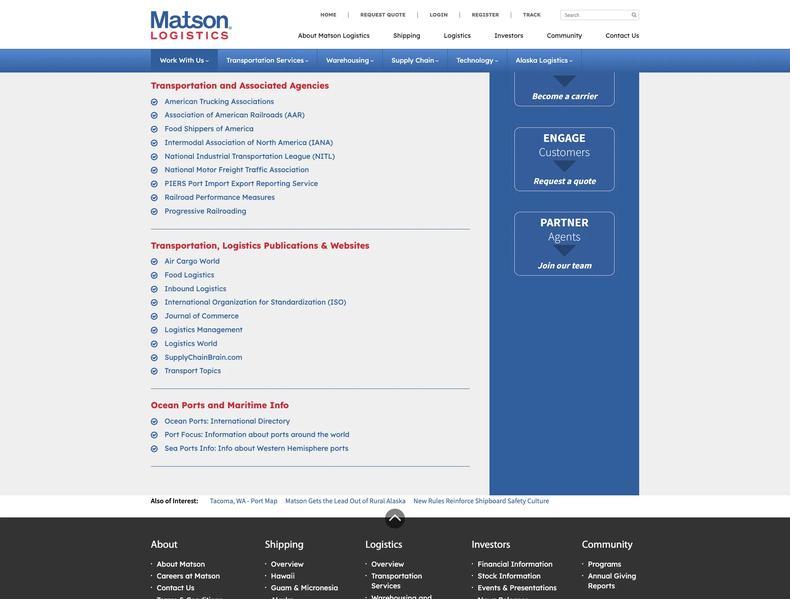 Task type: vqa. For each thing, say whether or not it's contained in the screenshot.
auto
no



Task type: locate. For each thing, give the bounding box(es) containing it.
transportation services
[[227, 56, 304, 64]]

1 horizontal spatial community
[[583, 540, 633, 551]]

world right cargo on the left top of the page
[[200, 257, 220, 266]]

guam & micronesia link
[[271, 583, 338, 593]]

presentations
[[510, 583, 557, 593]]

map
[[265, 496, 278, 505]]

ocean
[[151, 400, 179, 411], [165, 416, 187, 426]]

0 vertical spatial about
[[298, 32, 317, 39]]

0 vertical spatial america
[[225, 124, 254, 133]]

1 vertical spatial contact us link
[[157, 583, 195, 593]]

1 vertical spatial port
[[165, 430, 179, 439]]

footer
[[0, 509, 791, 599]]

ports
[[182, 400, 205, 411], [180, 444, 198, 453]]

1 horizontal spatial transportation services link
[[372, 572, 422, 591]]

world
[[200, 257, 220, 266], [197, 339, 217, 348]]

quote
[[387, 11, 406, 18]]

2 overview link from the left
[[372, 560, 404, 569]]

associations
[[231, 97, 274, 106]]

transportation
[[227, 56, 275, 64], [151, 80, 217, 91], [232, 152, 283, 161], [372, 572, 422, 581]]

0 horizontal spatial services
[[276, 56, 304, 64]]

1 horizontal spatial ports
[[331, 444, 349, 453]]

1 vertical spatial investors
[[472, 540, 511, 551]]

about
[[249, 430, 269, 439], [235, 444, 255, 453]]

supply chain
[[392, 56, 434, 64]]

0 horizontal spatial ports
[[271, 430, 289, 439]]

logistics up inbound logistics
[[184, 270, 214, 279]]

websites
[[331, 240, 370, 251]]

intermodal up city
[[181, 5, 220, 15]]

overview link for shipping
[[271, 560, 304, 569]]

american down american trucking associations at the top of the page
[[215, 110, 248, 120]]

0 vertical spatial alaska
[[516, 56, 538, 64]]

1 vertical spatial alaska
[[387, 496, 406, 505]]

login
[[430, 11, 448, 18]]

reinforce
[[446, 496, 474, 505]]

standardization
[[271, 298, 326, 307]]

food for food logistics
[[165, 270, 182, 279]]

community inside community link
[[547, 32, 582, 39]]

us inside about matson careers at matson contact us
[[186, 583, 195, 593]]

matson
[[319, 32, 341, 39], [286, 496, 307, 505], [180, 560, 205, 569], [195, 572, 220, 581]]

0 horizontal spatial shipping
[[265, 540, 304, 551]]

1 vertical spatial contact
[[157, 583, 184, 593]]

association up shippers
[[165, 110, 204, 120]]

0 horizontal spatial &
[[294, 583, 299, 593]]

None search field
[[561, 10, 640, 20]]

alaska logistics
[[516, 56, 568, 64]]

2 overview from the left
[[372, 560, 404, 569]]

food left shippers
[[165, 124, 182, 133]]

overview inside overview transportation services
[[372, 560, 404, 569]]

0 vertical spatial national
[[165, 152, 194, 161]]

overview inside overview hawaii guam & micronesia
[[271, 560, 304, 569]]

community up alaska logistics 'link'
[[547, 32, 582, 39]]

1 horizontal spatial services
[[372, 582, 401, 591]]

food logistics
[[165, 270, 214, 279]]

logistics down backtop image
[[366, 540, 403, 551]]

about matson careers at matson contact us
[[157, 560, 220, 593]]

investors up financial
[[472, 540, 511, 551]]

2 food from the top
[[165, 270, 182, 279]]

1 horizontal spatial overview
[[372, 560, 404, 569]]

investors down track link
[[495, 32, 524, 39]]

0 horizontal spatial us
[[186, 583, 195, 593]]

0 vertical spatial contact
[[606, 32, 630, 39]]

1 vertical spatial community
[[583, 540, 633, 551]]

community up programs
[[583, 540, 633, 551]]

about for about matson careers at matson contact us
[[157, 560, 178, 569]]

financial information stock information events & presentations
[[478, 560, 557, 593]]

air cargo world
[[165, 257, 220, 266]]

0 vertical spatial american
[[165, 97, 198, 106]]

and up the ocean ports: international directory link
[[208, 400, 225, 411]]

contact us link down search search field
[[594, 29, 640, 45]]

world down logistics management
[[197, 339, 217, 348]]

1 vertical spatial the
[[323, 496, 333, 505]]

0 horizontal spatial overview
[[271, 560, 304, 569]]

1 overview link from the left
[[271, 560, 304, 569]]

intermodal down "norfolk southern intermodal"
[[212, 47, 251, 56]]

0 vertical spatial us
[[632, 32, 640, 39]]

2 vertical spatial association
[[270, 165, 309, 174]]

contact us link
[[594, 29, 640, 45], [157, 583, 195, 593]]

about inside about matson logistics link
[[298, 32, 317, 39]]

journal of commerce
[[165, 311, 239, 321]]

& right guam
[[294, 583, 299, 593]]

& for guam
[[294, 583, 299, 593]]

0 vertical spatial food
[[165, 124, 182, 133]]

1 horizontal spatial shipping
[[394, 32, 421, 39]]

supplychainbrain.com
[[165, 353, 242, 362]]

logistics link
[[432, 29, 483, 45]]

& left the websites
[[321, 240, 328, 251]]

food shippers of america link
[[165, 124, 254, 133]]

about
[[298, 32, 317, 39], [151, 540, 178, 551], [157, 560, 178, 569]]

programs link
[[588, 560, 622, 569]]

contact us image
[[512, 125, 618, 194]]

1 vertical spatial food
[[165, 270, 182, 279]]

0 vertical spatial community
[[547, 32, 582, 39]]

alaska up backtop image
[[387, 496, 406, 505]]

1 horizontal spatial port
[[188, 179, 203, 188]]

association up industrial
[[206, 138, 245, 147]]

0 vertical spatial ports
[[271, 430, 289, 439]]

association of american railroads (aar) link
[[165, 110, 305, 120]]

union pacific intermodal
[[165, 47, 251, 56]]

1 horizontal spatial american
[[215, 110, 248, 120]]

1 vertical spatial association
[[206, 138, 245, 147]]

railroading
[[207, 206, 247, 216]]

contact us
[[606, 32, 640, 39]]

info
[[270, 400, 289, 411], [218, 444, 233, 453]]

1 vertical spatial ports
[[331, 444, 349, 453]]

performance
[[196, 193, 240, 202]]

information down ocean ports: international directory
[[205, 430, 247, 439]]

1 vertical spatial services
[[372, 582, 401, 591]]

0 vertical spatial association
[[165, 110, 204, 120]]

league
[[285, 152, 311, 161]]

1 vertical spatial info
[[218, 444, 233, 453]]

about inside about matson careers at matson contact us
[[157, 560, 178, 569]]

community
[[547, 32, 582, 39], [583, 540, 633, 551]]

ports for sea
[[180, 444, 198, 453]]

& for publications
[[321, 240, 328, 251]]

motor
[[196, 165, 217, 174]]

us down the pacific
[[196, 56, 204, 64]]

0 horizontal spatial america
[[225, 124, 254, 133]]

about down port focus: information about ports around the world
[[235, 444, 255, 453]]

carrier image
[[512, 40, 618, 109]]

1 vertical spatial world
[[197, 339, 217, 348]]

contact down careers
[[157, 583, 184, 593]]

supplychainbrain.com link
[[165, 353, 242, 362]]

tacoma,
[[210, 496, 235, 505]]

agent service image
[[512, 209, 618, 277]]

careers at matson link
[[157, 572, 220, 581]]

food down the air at the top of page
[[165, 270, 182, 279]]

0 vertical spatial contact us link
[[594, 29, 640, 45]]

2 horizontal spatial association
[[270, 165, 309, 174]]

shipping up 'hawaii' 'link'
[[265, 540, 304, 551]]

1 horizontal spatial international
[[211, 416, 256, 426]]

info right info:
[[218, 444, 233, 453]]

2 vertical spatial port
[[251, 496, 264, 505]]

hawaii
[[271, 572, 295, 581]]

0 vertical spatial port
[[188, 179, 203, 188]]

new
[[414, 496, 427, 505]]

contact us link down careers
[[157, 583, 195, 593]]

matson right at
[[195, 572, 220, 581]]

0 horizontal spatial overview link
[[271, 560, 304, 569]]

us down search icon
[[632, 32, 640, 39]]

us down at
[[186, 583, 195, 593]]

technology link
[[457, 56, 498, 64]]

0 vertical spatial ports
[[182, 400, 205, 411]]

southern
[[207, 19, 239, 28], [192, 33, 224, 42]]

world
[[331, 430, 350, 439]]

ports for ocean
[[182, 400, 205, 411]]

matson gets the lead out of rural alaska
[[286, 496, 406, 505]]

associated
[[240, 80, 287, 91]]

1 vertical spatial ports
[[180, 444, 198, 453]]

america down association of american railroads (aar) link
[[225, 124, 254, 133]]

american up shippers
[[165, 97, 198, 106]]

0 horizontal spatial alaska
[[387, 496, 406, 505]]

0 vertical spatial info
[[270, 400, 289, 411]]

ocean up focus:
[[165, 416, 187, 426]]

association down league
[[270, 165, 309, 174]]

0 horizontal spatial international
[[165, 298, 210, 307]]

ports down world
[[331, 444, 349, 453]]

2 horizontal spatial port
[[251, 496, 264, 505]]

ocean for ocean ports and maritime info
[[151, 400, 179, 411]]

logistics
[[343, 32, 370, 39], [444, 32, 471, 39], [540, 56, 568, 64], [222, 240, 261, 251], [184, 270, 214, 279], [196, 284, 227, 293], [165, 325, 195, 334], [165, 339, 195, 348], [366, 540, 403, 551]]

1 vertical spatial information
[[511, 560, 553, 569]]

work with us link
[[160, 56, 209, 64]]

transportation services link for logistics's 'overview' link
[[372, 572, 422, 591]]

ports down directory
[[271, 430, 289, 439]]

0 vertical spatial ocean
[[151, 400, 179, 411]]

ports up ports: at left bottom
[[182, 400, 205, 411]]

0 horizontal spatial transportation services link
[[227, 56, 309, 64]]

port up sea
[[165, 430, 179, 439]]

contact down search search field
[[606, 32, 630, 39]]

shippers
[[184, 124, 214, 133]]

the right gets
[[323, 496, 333, 505]]

1 vertical spatial us
[[196, 56, 204, 64]]

national industrial transportation league (nitl) link
[[165, 152, 335, 161]]

overview for hawaii
[[271, 560, 304, 569]]

1 vertical spatial national
[[165, 165, 194, 174]]

american
[[165, 97, 198, 106], [215, 110, 248, 120]]

international down inbound
[[165, 298, 210, 307]]

southern up union pacific intermodal at the left of page
[[192, 33, 224, 42]]

railroad
[[165, 193, 194, 202]]

international down ocean ports and maritime info
[[211, 416, 256, 426]]

ocean ports and maritime info
[[151, 400, 289, 411]]

piers port import export reporting service
[[165, 179, 318, 188]]

information up presentations
[[511, 560, 553, 569]]

matson down home
[[319, 32, 341, 39]]

1 vertical spatial ocean
[[165, 416, 187, 426]]

port right -
[[251, 496, 264, 505]]

railroad performance measures link
[[165, 193, 275, 202]]

import
[[205, 179, 229, 188]]

0 vertical spatial transportation services link
[[227, 56, 309, 64]]

0 vertical spatial investors
[[495, 32, 524, 39]]

america
[[225, 124, 254, 133], [278, 138, 307, 147]]

investors inside top menu navigation
[[495, 32, 524, 39]]

matson left gets
[[286, 496, 307, 505]]

logistics down food logistics
[[196, 284, 227, 293]]

info up directory
[[270, 400, 289, 411]]

csx intermodal
[[165, 5, 220, 15]]

2 national from the top
[[165, 165, 194, 174]]

america up league
[[278, 138, 307, 147]]

1 horizontal spatial &
[[321, 240, 328, 251]]

2 horizontal spatial &
[[503, 583, 508, 593]]

of up logistics management
[[193, 311, 200, 321]]

shipboard
[[476, 496, 506, 505]]

national industrial transportation league (nitl)
[[165, 152, 335, 161]]

north
[[256, 138, 276, 147]]

port down motor
[[188, 179, 203, 188]]

logistics down 'railroading'
[[222, 240, 261, 251]]

intermodal down shippers
[[165, 138, 204, 147]]

1 vertical spatial shipping
[[265, 540, 304, 551]]

1 vertical spatial america
[[278, 138, 307, 147]]

ocean down transport
[[151, 400, 179, 411]]

and up american trucking associations link
[[220, 80, 237, 91]]

1 vertical spatial about
[[151, 540, 178, 551]]

2 horizontal spatial us
[[632, 32, 640, 39]]

2 vertical spatial us
[[186, 583, 195, 593]]

(aar)
[[285, 110, 305, 120]]

sea ports info: info about western hemisphere ports
[[165, 444, 349, 453]]

overview link
[[271, 560, 304, 569], [372, 560, 404, 569]]

0 vertical spatial world
[[200, 257, 220, 266]]

commerce
[[202, 311, 239, 321]]

2 vertical spatial about
[[157, 560, 178, 569]]

0 horizontal spatial community
[[547, 32, 582, 39]]

1 vertical spatial transportation services link
[[372, 572, 422, 591]]

inbound
[[165, 284, 194, 293]]

0 horizontal spatial contact
[[157, 583, 184, 593]]

info:
[[200, 444, 216, 453]]

investors link
[[483, 29, 535, 45]]

ports down focus:
[[180, 444, 198, 453]]

intermodal up transportation services
[[240, 19, 279, 28]]

shipping down the quote on the top
[[394, 32, 421, 39]]

southern up "norfolk southern intermodal"
[[207, 19, 239, 28]]

1 horizontal spatial alaska
[[516, 56, 538, 64]]

about for about
[[151, 540, 178, 551]]

the left world
[[318, 430, 329, 439]]

matson logistics image
[[151, 11, 232, 39]]

& down stock information link
[[503, 583, 508, 593]]

chain
[[416, 56, 434, 64]]

shipping inside footer
[[265, 540, 304, 551]]

0 horizontal spatial american
[[165, 97, 198, 106]]

1 horizontal spatial info
[[270, 400, 289, 411]]

information up events & presentations link
[[499, 572, 541, 581]]

giving
[[614, 572, 637, 581]]

1 horizontal spatial contact
[[606, 32, 630, 39]]

& inside overview hawaii guam & micronesia
[[294, 583, 299, 593]]

1 food from the top
[[165, 124, 182, 133]]

hemisphere
[[287, 444, 329, 453]]

transportation and associated agencies
[[151, 80, 329, 91]]

0 vertical spatial shipping
[[394, 32, 421, 39]]

1 national from the top
[[165, 152, 194, 161]]

work
[[160, 56, 177, 64]]

1 horizontal spatial overview link
[[372, 560, 404, 569]]

1 vertical spatial international
[[211, 416, 256, 426]]

section
[[480, 0, 650, 495]]

safety
[[508, 496, 526, 505]]

0 vertical spatial the
[[318, 430, 329, 439]]

union
[[165, 47, 185, 56]]

0 vertical spatial southern
[[207, 19, 239, 28]]

also
[[151, 496, 164, 505]]

alaska down investors link
[[516, 56, 538, 64]]

national motor freight traffic association link
[[165, 165, 309, 174]]

about up sea ports info: info about western hemisphere ports
[[249, 430, 269, 439]]

1 overview from the left
[[271, 560, 304, 569]]

at
[[185, 572, 193, 581]]

annual
[[588, 572, 612, 581]]



Task type: describe. For each thing, give the bounding box(es) containing it.
csx intermodal link
[[165, 5, 220, 15]]

organization
[[212, 298, 257, 307]]

national for national industrial transportation league (nitl)
[[165, 152, 194, 161]]

stock
[[478, 572, 497, 581]]

sea
[[165, 444, 178, 453]]

progressive railroading link
[[165, 206, 247, 216]]

community inside footer
[[583, 540, 633, 551]]

food logistics link
[[165, 270, 214, 279]]

transportation inside footer
[[372, 572, 422, 581]]

management
[[197, 325, 243, 334]]

register link
[[460, 11, 511, 18]]

food shippers of america
[[165, 124, 254, 133]]

search image
[[632, 12, 637, 17]]

logistics down community link
[[540, 56, 568, 64]]

0 vertical spatial services
[[276, 56, 304, 64]]

technology
[[457, 56, 494, 64]]

logistics down login
[[444, 32, 471, 39]]

kansas city southern intermodal
[[165, 19, 279, 28]]

top menu navigation
[[298, 29, 640, 45]]

intermodal down kansas city southern intermodal
[[226, 33, 265, 42]]

services inside overview transportation services
[[372, 582, 401, 591]]

micronesia
[[301, 583, 338, 593]]

tacoma, wa - port map
[[210, 496, 278, 505]]

investors inside footer
[[472, 540, 511, 551]]

kansas city southern intermodal link
[[165, 19, 279, 28]]

american trucking associations link
[[165, 97, 274, 106]]

home link
[[321, 11, 348, 18]]

logistics down journal
[[165, 325, 195, 334]]

logistics inside footer
[[366, 540, 403, 551]]

1 vertical spatial about
[[235, 444, 255, 453]]

financial information link
[[478, 560, 553, 569]]

of right shippers
[[216, 124, 223, 133]]

csx
[[165, 5, 179, 15]]

national for national motor freight traffic association
[[165, 165, 194, 174]]

transport
[[165, 366, 198, 375]]

1 horizontal spatial association
[[206, 138, 245, 147]]

request
[[361, 11, 386, 18]]

wa
[[237, 496, 246, 505]]

financial
[[478, 560, 509, 569]]

logistics up warehousing link in the left top of the page
[[343, 32, 370, 39]]

topics
[[200, 366, 221, 375]]

matson inside top menu navigation
[[319, 32, 341, 39]]

transportation services link for work with us link
[[227, 56, 309, 64]]

Search search field
[[561, 10, 640, 20]]

journal
[[165, 311, 191, 321]]

pacific
[[187, 47, 210, 56]]

agencies
[[290, 80, 329, 91]]

progressive
[[165, 206, 205, 216]]

ocean for ocean ports: international directory
[[165, 416, 187, 426]]

transportation,
[[151, 240, 220, 251]]

work with us
[[160, 56, 204, 64]]

0 horizontal spatial contact us link
[[157, 583, 195, 593]]

tacoma, wa - port map link
[[210, 496, 278, 505]]

inbound logistics
[[165, 284, 227, 293]]

of right out
[[362, 496, 368, 505]]

1 horizontal spatial america
[[278, 138, 307, 147]]

overview hawaii guam & micronesia
[[271, 560, 338, 593]]

air
[[165, 257, 175, 266]]

shipping inside top menu navigation
[[394, 32, 421, 39]]

transportation, logistics publications & websites
[[151, 240, 370, 251]]

with
[[179, 56, 194, 64]]

login link
[[418, 11, 460, 18]]

request quote link
[[348, 11, 418, 18]]

of up national industrial transportation league (nitl) link
[[247, 138, 254, 147]]

piers port import export reporting service link
[[165, 179, 318, 188]]

industrial
[[196, 152, 230, 161]]

footer containing about
[[0, 509, 791, 599]]

events & presentations link
[[478, 583, 557, 593]]

supply chain link
[[392, 56, 439, 64]]

(iso)
[[328, 298, 346, 307]]

0 vertical spatial about
[[249, 430, 269, 439]]

warehousing link
[[327, 56, 374, 64]]

city
[[192, 19, 205, 28]]

supply
[[392, 56, 414, 64]]

progressive railroading
[[165, 206, 247, 216]]

0 horizontal spatial info
[[218, 444, 233, 453]]

logistics up supplychainbrain.com link
[[165, 339, 195, 348]]

for
[[259, 298, 269, 307]]

0 vertical spatial and
[[220, 80, 237, 91]]

community link
[[535, 29, 594, 45]]

logistics world
[[165, 339, 217, 348]]

transport topics link
[[165, 366, 221, 375]]

rules
[[429, 496, 445, 505]]

backtop image
[[385, 509, 405, 528]]

trucking
[[200, 97, 229, 106]]

overview for transportation
[[372, 560, 404, 569]]

of up food shippers of america
[[206, 110, 213, 120]]

stock information link
[[478, 572, 541, 581]]

around
[[291, 430, 316, 439]]

about matson logistics link
[[298, 29, 382, 45]]

port focus: information about ports around the world
[[165, 430, 350, 439]]

(nitl)
[[313, 152, 335, 161]]

matson up at
[[180, 560, 205, 569]]

register
[[472, 11, 499, 18]]

0 horizontal spatial association
[[165, 110, 204, 120]]

piers
[[165, 179, 186, 188]]

1 vertical spatial american
[[215, 110, 248, 120]]

logistics management link
[[165, 325, 243, 334]]

intermodal association of north america (iana) link
[[165, 138, 333, 147]]

kansas
[[165, 19, 190, 28]]

export
[[231, 179, 254, 188]]

norfolk
[[165, 33, 190, 42]]

overview link for logistics
[[372, 560, 404, 569]]

intermodal association of north america (iana)
[[165, 138, 333, 147]]

2 vertical spatial information
[[499, 572, 541, 581]]

0 horizontal spatial port
[[165, 430, 179, 439]]

1 horizontal spatial contact us link
[[594, 29, 640, 45]]

programs
[[588, 560, 622, 569]]

about for about matson logistics
[[298, 32, 317, 39]]

service
[[293, 179, 318, 188]]

1 vertical spatial southern
[[192, 33, 224, 42]]

-
[[247, 496, 250, 505]]

events
[[478, 583, 501, 593]]

0 vertical spatial international
[[165, 298, 210, 307]]

food for food shippers of america
[[165, 124, 182, 133]]

1 vertical spatial and
[[208, 400, 225, 411]]

contact inside top menu navigation
[[606, 32, 630, 39]]

0 vertical spatial information
[[205, 430, 247, 439]]

1 horizontal spatial us
[[196, 56, 204, 64]]

matson gets the lead out of rural alaska link
[[286, 496, 406, 505]]

ports:
[[189, 416, 209, 426]]

contact inside about matson careers at matson contact us
[[157, 583, 184, 593]]

about matson link
[[157, 560, 205, 569]]

programs annual giving reports
[[588, 560, 637, 591]]

& inside financial information stock information events & presentations
[[503, 583, 508, 593]]

us inside top menu navigation
[[632, 32, 640, 39]]

cargo
[[177, 257, 198, 266]]

warehousing
[[327, 56, 369, 64]]

of right also
[[165, 496, 171, 505]]

freight
[[219, 165, 243, 174]]



